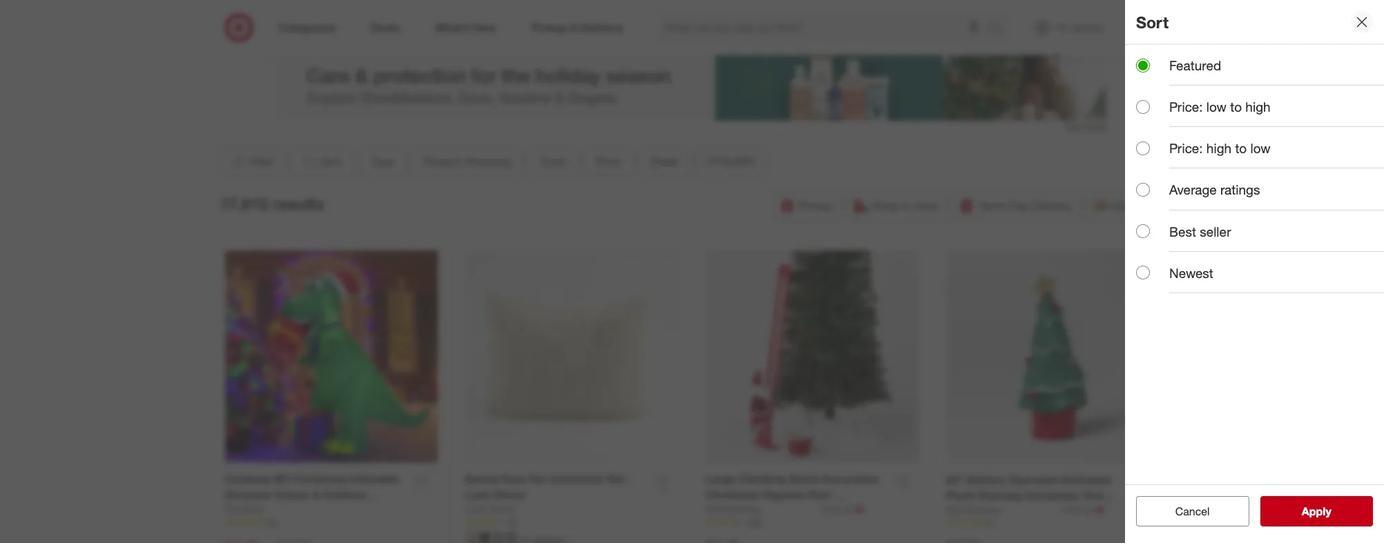 Task type: describe. For each thing, give the bounding box(es) containing it.
advertisement region
[[278, 52, 1107, 121]]

featured
[[1170, 57, 1222, 73]]

same day delivery
[[979, 199, 1072, 213]]

day
[[1010, 199, 1029, 213]]

price: high to low
[[1170, 140, 1271, 156]]

same day delivery button
[[953, 190, 1081, 221]]

comforter
[[550, 472, 604, 486]]

product
[[423, 155, 463, 168]]

only for red
[[822, 504, 841, 516]]

costway link
[[225, 503, 262, 517]]

fpo/apo
[[707, 155, 756, 168]]

¬ for -
[[855, 503, 864, 517]]

filter button
[[220, 146, 284, 177]]

decoration
[[282, 504, 340, 518]]

costway 6ft christmas inflatable dinosaur indoor & outdoor christmas decoration
[[225, 472, 399, 518]]

operated
[[1009, 473, 1058, 487]]

2 lush from the top
[[465, 504, 486, 516]]

color button
[[529, 146, 579, 177]]

emma faux fur comforter set - lush décor
[[465, 472, 632, 502]]

costway for costway 6ft christmas inflatable dinosaur indoor & outdoor christmas decoration
[[225, 472, 271, 486]]

wondershop link for sculpture
[[946, 504, 1060, 518]]

6
[[989, 518, 994, 529]]

seller
[[1200, 224, 1232, 239]]

- inside emma faux fur comforter set - lush décor
[[628, 472, 632, 486]]

cancel
[[1176, 505, 1210, 519]]

price button
[[585, 146, 633, 177]]

- inside large climbing santa decorative christmas figurine red - wondershop™
[[833, 488, 837, 502]]

plush
[[946, 489, 976, 503]]

17,915 results
[[220, 194, 324, 214]]

in
[[902, 199, 910, 213]]

christmas inside 20" battery operated animated plush dancing christmas tree sculpture - wondershop™ green
[[1025, 489, 1079, 503]]

ratings
[[1221, 182, 1261, 198]]

cancel button
[[1137, 497, 1250, 527]]

20"
[[946, 473, 964, 487]]

set
[[607, 472, 625, 486]]

apply
[[1302, 505, 1332, 519]]

same
[[979, 199, 1007, 213]]

christmas down the dinosaur
[[225, 504, 279, 518]]

deals
[[651, 155, 678, 168]]

52 link
[[465, 517, 678, 529]]

filter
[[249, 155, 274, 168]]

1 horizontal spatial low
[[1251, 140, 1271, 156]]

&
[[313, 488, 320, 502]]

to for high
[[1231, 99, 1242, 115]]

figurine
[[763, 488, 806, 502]]

6ft
[[274, 472, 290, 486]]

inflatable
[[350, 472, 399, 486]]

results
[[273, 194, 324, 214]]

newest
[[1170, 265, 1214, 281]]

christmas inside large climbing santa decorative christmas figurine red - wondershop™
[[706, 488, 760, 502]]

dinosaur
[[225, 488, 272, 502]]

sculpture
[[946, 505, 997, 518]]

262 link
[[706, 517, 919, 529]]

6 link
[[946, 518, 1160, 530]]

christmas up &
[[293, 472, 347, 486]]

type button
[[359, 146, 406, 177]]

wondershop link for wondershop™
[[706, 503, 819, 517]]

20" battery operated animated plush dancing christmas tree sculpture - wondershop™ green link
[[946, 472, 1127, 518]]

grouping
[[466, 155, 512, 168]]

lush decor link
[[465, 503, 515, 517]]

63 link
[[225, 517, 438, 529]]

lush inside emma faux fur comforter set - lush décor
[[465, 488, 491, 502]]

price: for price: high to low
[[1170, 140, 1203, 156]]

decor
[[489, 504, 515, 516]]

green
[[1083, 505, 1115, 518]]

shipping button
[[1087, 190, 1165, 221]]

wondershop™ inside 20" battery operated animated plush dancing christmas tree sculpture - wondershop™ green
[[1008, 505, 1080, 518]]



Task type: vqa. For each thing, say whether or not it's contained in the screenshot.
Cross
no



Task type: locate. For each thing, give the bounding box(es) containing it.
product grouping button
[[412, 146, 523, 177]]

average ratings
[[1170, 182, 1261, 198]]

1 vertical spatial -
[[833, 488, 837, 502]]

- right "set"
[[628, 472, 632, 486]]

lush decor
[[465, 504, 515, 516]]

sort dialog
[[1126, 0, 1385, 544]]

1 vertical spatial low
[[1251, 140, 1271, 156]]

¬ down tree
[[1096, 504, 1105, 518]]

-
[[628, 472, 632, 486], [833, 488, 837, 502], [1000, 505, 1005, 518]]

wondershop up 262
[[706, 504, 761, 516]]

2 costway from the top
[[225, 504, 262, 516]]

1 vertical spatial sort
[[321, 155, 342, 168]]

wondershop link down dancing
[[946, 504, 1060, 518]]

deals button
[[639, 146, 690, 177]]

store
[[913, 199, 938, 213]]

wondershop down plush
[[946, 505, 1001, 516]]

1 horizontal spatial wondershop
[[946, 505, 1001, 516]]

¬
[[855, 503, 864, 517], [1096, 504, 1105, 518]]

at down decorative
[[844, 504, 852, 516]]

only down "red"
[[822, 504, 841, 516]]

santa
[[789, 472, 819, 486]]

large climbing santa decorative christmas figurine red - wondershop™
[[706, 472, 879, 518]]

1 vertical spatial high
[[1207, 140, 1232, 156]]

52
[[508, 518, 517, 528]]

fur
[[530, 472, 547, 486]]

at
[[844, 504, 852, 516], [1085, 505, 1093, 516]]

0 horizontal spatial sort
[[321, 155, 342, 168]]

shop in store
[[873, 199, 938, 213]]

delivery
[[1032, 199, 1072, 213]]

sort inside button
[[321, 155, 342, 168]]

search
[[984, 22, 1017, 36]]

to for low
[[1236, 140, 1247, 156]]

décor
[[494, 488, 526, 502]]

at for tree
[[1085, 505, 1093, 516]]

pickup
[[799, 199, 832, 213]]

search button
[[984, 12, 1017, 46]]

average
[[1170, 182, 1217, 198]]

only at ¬ down "red"
[[822, 503, 864, 517]]

low up ratings on the top right of page
[[1251, 140, 1271, 156]]

emma faux fur comforter set - lush décor image
[[465, 251, 678, 464], [465, 251, 678, 464]]

1 vertical spatial costway
[[225, 504, 262, 516]]

None radio
[[1137, 142, 1150, 155], [1137, 183, 1150, 197], [1137, 225, 1150, 238], [1137, 266, 1150, 280], [1137, 142, 1150, 155], [1137, 183, 1150, 197], [1137, 225, 1150, 238], [1137, 266, 1150, 280]]

fpo/apo button
[[696, 146, 767, 177]]

1 horizontal spatial wondershop™
[[1008, 505, 1080, 518]]

costway for costway
[[225, 504, 262, 516]]

0 horizontal spatial only
[[822, 504, 841, 516]]

large
[[706, 472, 736, 486]]

large climbing santa decorative christmas figurine red - wondershop™ image
[[706, 251, 919, 464], [706, 251, 919, 464]]

- inside 20" battery operated animated plush dancing christmas tree sculpture - wondershop™ green
[[1000, 505, 1005, 518]]

0 horizontal spatial only at ¬
[[822, 503, 864, 517]]

shop
[[873, 199, 899, 213]]

0 vertical spatial costway
[[225, 472, 271, 486]]

2 price: from the top
[[1170, 140, 1203, 156]]

sort button
[[290, 146, 354, 177]]

20" battery operated animated plush dancing christmas tree sculpture - wondershop™ green
[[946, 473, 1115, 518]]

wondershop™ down operated
[[1008, 505, 1080, 518]]

1 lush from the top
[[465, 488, 491, 502]]

1 vertical spatial price:
[[1170, 140, 1203, 156]]

1 horizontal spatial at
[[1085, 505, 1093, 516]]

0 vertical spatial lush
[[465, 488, 491, 502]]

lush left decor
[[465, 504, 486, 516]]

high up price: high to low
[[1246, 99, 1271, 115]]

0 horizontal spatial wondershop™
[[706, 504, 778, 518]]

emma
[[465, 472, 499, 486]]

0 horizontal spatial at
[[844, 504, 852, 516]]

only up 6 link
[[1063, 505, 1082, 516]]

price: low to high
[[1170, 99, 1271, 115]]

best seller
[[1170, 224, 1232, 239]]

What can we help you find? suggestions appear below search field
[[657, 12, 993, 43]]

1 vertical spatial to
[[1236, 140, 1247, 156]]

lush
[[465, 488, 491, 502], [465, 504, 486, 516]]

christmas
[[293, 472, 347, 486], [706, 488, 760, 502], [1025, 489, 1079, 503], [225, 504, 279, 518]]

price
[[596, 155, 622, 168]]

1 price: from the top
[[1170, 99, 1203, 115]]

shipping
[[1112, 199, 1156, 213]]

63
[[268, 518, 277, 528]]

0 horizontal spatial ¬
[[855, 503, 864, 517]]

costway
[[225, 472, 271, 486], [225, 504, 262, 516]]

costway up the dinosaur
[[225, 472, 271, 486]]

apply button
[[1261, 497, 1374, 527]]

decorative
[[822, 472, 879, 486]]

0 vertical spatial -
[[628, 472, 632, 486]]

¬ for tree
[[1096, 504, 1105, 518]]

at for -
[[844, 504, 852, 516]]

2 horizontal spatial -
[[1000, 505, 1005, 518]]

0 horizontal spatial low
[[1207, 99, 1227, 115]]

- down dancing
[[1000, 505, 1005, 518]]

0 horizontal spatial -
[[628, 472, 632, 486]]

high down the price: low to high
[[1207, 140, 1232, 156]]

type
[[371, 155, 394, 168]]

wondershop for christmas
[[706, 504, 761, 516]]

high
[[1246, 99, 1271, 115], [1207, 140, 1232, 156]]

price: down featured
[[1170, 99, 1203, 115]]

0 vertical spatial to
[[1231, 99, 1242, 115]]

1 costway from the top
[[225, 472, 271, 486]]

at down tree
[[1085, 505, 1093, 516]]

1 horizontal spatial only at ¬
[[1063, 504, 1105, 518]]

1 horizontal spatial only
[[1063, 505, 1082, 516]]

0 vertical spatial low
[[1207, 99, 1227, 115]]

only for christmas
[[1063, 505, 1082, 516]]

tree
[[1082, 489, 1105, 503]]

best
[[1170, 224, 1197, 239]]

wondershop link
[[706, 503, 819, 517], [946, 504, 1060, 518]]

20" battery operated animated plush dancing christmas tree sculpture - wondershop™ green image
[[946, 251, 1160, 464], [946, 251, 1160, 464]]

1 horizontal spatial ¬
[[1096, 504, 1105, 518]]

faux
[[502, 472, 527, 486]]

costway down the dinosaur
[[225, 504, 262, 516]]

only
[[822, 504, 841, 516], [1063, 505, 1082, 516]]

color
[[541, 155, 567, 168]]

wondershop™ inside large climbing santa decorative christmas figurine red - wondershop™
[[706, 504, 778, 518]]

climbing
[[739, 472, 786, 486]]

emma faux fur comforter set - lush décor link
[[465, 472, 646, 503]]

0 horizontal spatial wondershop link
[[706, 503, 819, 517]]

1 horizontal spatial -
[[833, 488, 837, 502]]

low up price: high to low
[[1207, 99, 1227, 115]]

indoor
[[275, 488, 310, 502]]

lush down 'emma'
[[465, 488, 491, 502]]

costway 6ft christmas inflatable dinosaur indoor & outdoor christmas decoration image
[[225, 251, 438, 464], [225, 251, 438, 464]]

wondershop™ down "climbing"
[[706, 504, 778, 518]]

wondershop for plush
[[946, 505, 1001, 516]]

1 vertical spatial lush
[[465, 504, 486, 516]]

price: for price: low to high
[[1170, 99, 1203, 115]]

1 horizontal spatial high
[[1246, 99, 1271, 115]]

price: up average
[[1170, 140, 1203, 156]]

only at ¬ down tree
[[1063, 504, 1105, 518]]

¬ down decorative
[[855, 503, 864, 517]]

red
[[809, 488, 830, 502]]

only at ¬ for tree
[[1063, 504, 1105, 518]]

17,915
[[220, 194, 268, 214]]

shop in store button
[[847, 190, 947, 221]]

None radio
[[1137, 58, 1150, 72], [1137, 100, 1150, 114], [1137, 58, 1150, 72], [1137, 100, 1150, 114]]

costway inside "costway 6ft christmas inflatable dinosaur indoor & outdoor christmas decoration"
[[225, 472, 271, 486]]

sort
[[1137, 12, 1169, 32], [321, 155, 342, 168]]

0 horizontal spatial high
[[1207, 140, 1232, 156]]

product grouping
[[423, 155, 512, 168]]

christmas down operated
[[1025, 489, 1079, 503]]

christmas down large in the bottom right of the page
[[706, 488, 760, 502]]

price:
[[1170, 99, 1203, 115], [1170, 140, 1203, 156]]

only at ¬ for -
[[822, 503, 864, 517]]

low
[[1207, 99, 1227, 115], [1251, 140, 1271, 156]]

- right "red"
[[833, 488, 837, 502]]

dancing
[[979, 489, 1022, 503]]

wondershop™
[[706, 504, 778, 518], [1008, 505, 1080, 518]]

0 vertical spatial price:
[[1170, 99, 1203, 115]]

1 horizontal spatial sort
[[1137, 12, 1169, 32]]

battery
[[967, 473, 1006, 487]]

wondershop
[[706, 504, 761, 516], [946, 505, 1001, 516]]

to up price: high to low
[[1231, 99, 1242, 115]]

0 vertical spatial sort
[[1137, 12, 1169, 32]]

0 horizontal spatial wondershop
[[706, 504, 761, 516]]

wondershop link up 262
[[706, 503, 819, 517]]

costway 6ft christmas inflatable dinosaur indoor & outdoor christmas decoration link
[[225, 472, 405, 518]]

pickup button
[[773, 190, 841, 221]]

sponsored
[[1066, 121, 1107, 132]]

0 vertical spatial high
[[1246, 99, 1271, 115]]

262
[[749, 518, 763, 528]]

2 vertical spatial -
[[1000, 505, 1005, 518]]

large climbing santa decorative christmas figurine red - wondershop™ link
[[706, 472, 886, 518]]

to up ratings on the top right of page
[[1236, 140, 1247, 156]]

sort inside dialog
[[1137, 12, 1169, 32]]

animated
[[1061, 473, 1111, 487]]

outdoor
[[323, 488, 367, 502]]

1 horizontal spatial wondershop link
[[946, 504, 1060, 518]]



